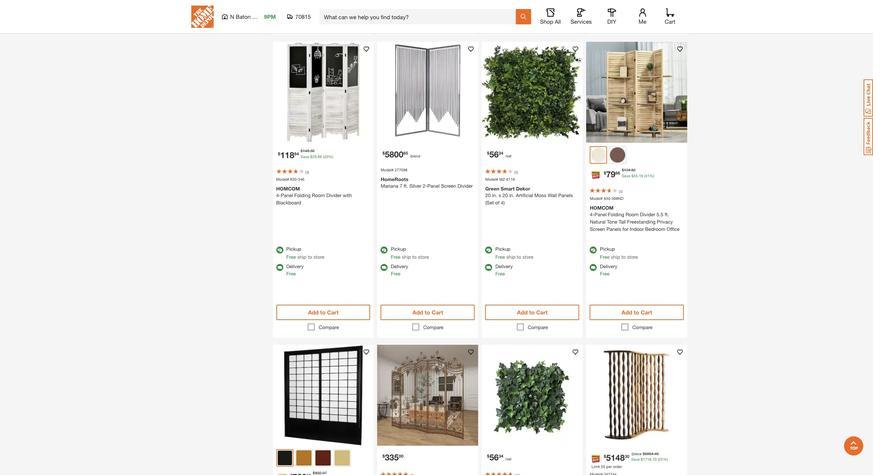 Task type: locate. For each thing, give the bounding box(es) containing it.
homcom down model# 830-346
[[276, 186, 300, 192]]

20 right x
[[503, 192, 508, 198]]

/piece right 65
[[410, 154, 421, 158]]

dekor
[[516, 186, 530, 192]]

model# for model# mz-6118
[[486, 177, 498, 182]]

0 vertical spatial 34
[[499, 151, 504, 156]]

%) right 16
[[650, 174, 655, 178]]

room up freestanding
[[626, 212, 639, 218]]

room inside homcom 4-panel folding room divider with blackboard
[[312, 192, 325, 198]]

rouge
[[252, 13, 269, 20]]

0 horizontal spatial 4-
[[276, 192, 281, 198]]

346
[[298, 177, 305, 182]]

4- for 4-panel folding room divider 5.5 ft. natural tone tall freestanding privacy screen panels for indoor bedroom office
[[590, 212, 595, 218]]

1 horizontal spatial ft.
[[665, 212, 669, 218]]

29
[[313, 154, 317, 159]]

1 horizontal spatial room
[[626, 212, 639, 218]]

save left 1716
[[631, 458, 640, 462]]

2 delivery from the left
[[391, 264, 408, 270]]

277098
[[395, 168, 408, 172]]

0 vertical spatial homcom
[[276, 186, 300, 192]]

divider for homcom 4-panel folding room divider 5.5 ft. natural tone tall freestanding privacy screen panels for indoor bedroom office
[[640, 212, 656, 218]]

room inside homcom 4-panel folding room divider 5.5 ft. natural tone tall freestanding privacy screen panels for indoor bedroom office
[[626, 212, 639, 218]]

folding inside homcom 4-panel folding room divider with blackboard
[[295, 192, 311, 198]]

1 vertical spatial ft.
[[665, 212, 669, 218]]

4- up the blackboard
[[276, 192, 281, 198]]

homcom down model# 830-368nd
[[590, 205, 614, 211]]

divider up freestanding
[[640, 212, 656, 218]]

16
[[639, 174, 643, 178]]

divider left green
[[458, 183, 473, 189]]

tone
[[607, 219, 618, 225]]

freestanding
[[627, 219, 656, 225]]

1 vertical spatial 30
[[625, 454, 630, 460]]

model# up homeroots
[[381, 168, 394, 172]]

1 vertical spatial 34
[[499, 454, 504, 459]]

screen
[[441, 183, 456, 189], [590, 226, 605, 232]]

) down $ 118 64 $ 148 . 30 save $ 29 . 66 ( 20 %)
[[308, 170, 309, 175]]

0 vertical spatial 830-
[[290, 177, 298, 182]]

1 vertical spatial homcom
[[590, 205, 614, 211]]

available for pickup image for 56
[[486, 247, 493, 254]]

34 for 20 in. x 20 in. artificial moss wall panels (set of 4) image
[[499, 151, 504, 156]]

2 ship from the left
[[402, 254, 411, 260]]

delivery for 56
[[496, 264, 513, 270]]

divider
[[458, 183, 473, 189], [327, 192, 342, 198], [640, 212, 656, 218]]

folding up tone in the top of the page
[[608, 212, 625, 218]]

%) inside $ 118 64 $ 148 . 30 save $ 29 . 66 ( 20 %)
[[328, 154, 333, 159]]

panel up natural
[[595, 212, 607, 218]]

20 up (set
[[486, 192, 491, 198]]

) up 368nd
[[622, 189, 623, 194]]

0 horizontal spatial screen
[[441, 183, 456, 189]]

2 vertical spatial %)
[[663, 458, 668, 462]]

available for pickup image
[[276, 247, 283, 254], [381, 247, 388, 254], [486, 247, 493, 254], [590, 247, 597, 254]]

0 vertical spatial divider
[[458, 183, 473, 189]]

save inside $ 118 64 $ 148 . 30 save $ 29 . 66 ( 20 %)
[[301, 154, 309, 159]]

screen inside homcom 4-panel folding room divider 5.5 ft. natural tone tall freestanding privacy screen panels for indoor bedroom office
[[590, 226, 605, 232]]

30 inside $ 5148 30
[[625, 454, 630, 460]]

1 delivery free from the left
[[286, 264, 304, 277]]

homcom inside homcom 4-panel folding room divider 5.5 ft. natural tone tall freestanding privacy screen panels for indoor bedroom office
[[590, 205, 614, 211]]

1 horizontal spatial )
[[518, 170, 518, 175]]

n
[[230, 13, 234, 20]]

1 ship from the left
[[297, 254, 307, 260]]

me
[[639, 18, 647, 25]]

%) inside $ 134 . 82 save $ 55 . 16 ( 41 %)
[[650, 174, 655, 178]]

limit
[[592, 465, 600, 469]]

save
[[301, 154, 309, 159], [622, 174, 631, 178], [631, 458, 640, 462]]

/set for 20 in. x 20 in. artificial moss wall panels (set of 4) image
[[505, 154, 512, 158]]

830- up the blackboard
[[290, 177, 298, 182]]

panel right silver at the top
[[428, 183, 440, 189]]

3 store from the left
[[523, 254, 534, 260]]

) for 118
[[308, 170, 309, 175]]

0 vertical spatial panels
[[559, 192, 573, 198]]

divider inside homcom 4-panel folding room divider 5.5 ft. natural tone tall freestanding privacy screen panels for indoor bedroom office
[[640, 212, 656, 218]]

0 vertical spatial panel
[[428, 183, 440, 189]]

available shipping image
[[276, 264, 283, 271], [381, 264, 388, 271], [590, 264, 597, 271]]

ship for 5800
[[402, 254, 411, 260]]

0 horizontal spatial homcom
[[276, 186, 300, 192]]

model# left 368nd
[[590, 196, 603, 201]]

1 56 from the top
[[490, 150, 499, 160]]

20
[[324, 154, 328, 159], [486, 192, 491, 198], [503, 192, 508, 198]]

ft. right the 7
[[404, 183, 408, 189]]

830- for 368nd
[[604, 196, 612, 201]]

66 left 134
[[616, 170, 620, 176]]

panel up the blackboard
[[281, 192, 293, 198]]

1 horizontal spatial /piece
[[631, 452, 642, 456]]

in.
[[492, 192, 497, 198], [510, 192, 515, 198]]

1 34 from the top
[[499, 151, 504, 156]]

natural image
[[335, 451, 350, 466]]

in. left x
[[492, 192, 497, 198]]

free
[[286, 254, 296, 260], [391, 254, 401, 260], [496, 254, 505, 260], [600, 254, 610, 260], [286, 271, 296, 277], [391, 271, 401, 277], [496, 271, 505, 277], [600, 271, 610, 277]]

1 horizontal spatial panels
[[607, 226, 621, 232]]

0 horizontal spatial save
[[301, 154, 309, 159]]

$ inside $ 5148 30
[[604, 454, 606, 460]]

1 horizontal spatial save
[[622, 174, 631, 178]]

4- inside homcom 4-panel folding room divider with blackboard
[[276, 192, 281, 198]]

3 delivery free from the left
[[496, 264, 513, 277]]

x
[[499, 192, 501, 198]]

0 vertical spatial 30
[[310, 149, 315, 153]]

3 available for pickup image from the left
[[486, 247, 493, 254]]

7 ft. black shoji 2-panel sliding door image
[[273, 345, 374, 446]]

model# up green
[[486, 177, 498, 182]]

ft. right 5.5
[[665, 212, 669, 218]]

room for 5.5
[[626, 212, 639, 218]]

7 ft. bronze 5 panel hinged foldable arched partition room divider screen with relief acanthus design image
[[377, 345, 479, 446]]

silver
[[410, 183, 422, 189]]

2 horizontal spatial panel
[[595, 212, 607, 218]]

to
[[320, 6, 326, 13], [425, 6, 430, 13], [530, 6, 535, 13], [634, 6, 639, 13], [308, 254, 312, 260], [412, 254, 417, 260], [517, 254, 521, 260], [622, 254, 626, 260], [320, 309, 326, 316], [425, 309, 430, 316], [530, 309, 535, 316], [634, 309, 639, 316]]

1 horizontal spatial panel
[[428, 183, 440, 189]]

model#
[[381, 168, 394, 172], [276, 177, 289, 182], [486, 177, 498, 182], [590, 196, 603, 201]]

/set
[[505, 154, 512, 158], [505, 457, 512, 462]]

1 pickup from the left
[[286, 246, 301, 252]]

store
[[314, 254, 325, 260], [418, 254, 429, 260], [523, 254, 534, 260], [627, 254, 638, 260]]

( inside /piece $ 6864 . 40 save $ 1716 . 10 ( 25 %) limit 50 per order
[[658, 458, 659, 462]]

diy
[[608, 18, 617, 25]]

$ inside $ 79 66
[[604, 170, 606, 176]]

30
[[310, 149, 315, 153], [625, 454, 630, 460]]

panels down tone in the top of the page
[[607, 226, 621, 232]]

1 horizontal spatial 830-
[[604, 196, 612, 201]]

2 horizontal spatial 20
[[503, 192, 508, 198]]

2 /set from the top
[[505, 457, 512, 462]]

delivery
[[286, 264, 304, 270], [391, 264, 408, 270], [496, 264, 513, 270], [600, 264, 618, 270]]

30 up 29
[[310, 149, 315, 153]]

0 horizontal spatial %)
[[328, 154, 333, 159]]

save inside $ 134 . 82 save $ 55 . 16 ( 41 %)
[[622, 174, 631, 178]]

1 /set from the top
[[505, 154, 512, 158]]

panels inside homcom 4-panel folding room divider 5.5 ft. natural tone tall freestanding privacy screen panels for indoor bedroom office
[[607, 226, 621, 232]]

1 available shipping image from the left
[[276, 264, 283, 271]]

What can we help you find today? search field
[[324, 9, 516, 24]]

2 store from the left
[[418, 254, 429, 260]]

folding up the blackboard
[[295, 192, 311, 198]]

2 vertical spatial divider
[[640, 212, 656, 218]]

2 $ 56 34 /set from the top
[[487, 453, 512, 463]]

1 store from the left
[[314, 254, 325, 260]]

0 horizontal spatial room
[[312, 192, 325, 198]]

20 right 29
[[324, 154, 328, 159]]

70815 button
[[287, 13, 311, 20]]

1 pickup free ship to store from the left
[[286, 246, 325, 260]]

2 horizontal spatial %)
[[663, 458, 668, 462]]

0 horizontal spatial 830-
[[290, 177, 298, 182]]

1 delivery from the left
[[286, 264, 304, 270]]

0 vertical spatial /piece
[[410, 154, 421, 158]]

tall
[[619, 219, 626, 225]]

0 horizontal spatial panel
[[281, 192, 293, 198]]

1 vertical spatial panel
[[281, 192, 293, 198]]

1 $ 56 34 /set from the top
[[487, 150, 512, 160]]

available for pickup image for 118
[[276, 247, 283, 254]]

mz-
[[499, 177, 507, 182]]

add
[[308, 6, 319, 13], [413, 6, 423, 13], [517, 6, 528, 13], [622, 6, 633, 13], [308, 309, 319, 316], [413, 309, 423, 316], [517, 309, 528, 316], [622, 309, 633, 316]]

)
[[308, 170, 309, 175], [518, 170, 518, 175], [622, 189, 623, 194]]

4- up natural
[[590, 212, 595, 218]]

2 pickup from the left
[[391, 246, 406, 252]]

0 vertical spatial /set
[[505, 154, 512, 158]]

7
[[400, 183, 403, 189]]

0 vertical spatial ft.
[[404, 183, 408, 189]]

1 in. from the left
[[492, 192, 497, 198]]

blackboard
[[276, 200, 301, 206]]

0 vertical spatial 4-
[[276, 192, 281, 198]]

66 right 29
[[318, 154, 322, 159]]

panel inside homcom 4-panel folding room divider 5.5 ft. natural tone tall freestanding privacy screen panels for indoor bedroom office
[[595, 212, 607, 218]]

3 delivery from the left
[[496, 264, 513, 270]]

pickup free ship to store
[[286, 246, 325, 260], [391, 246, 429, 260], [496, 246, 534, 260], [600, 246, 638, 260]]

save down 134
[[622, 174, 631, 178]]

1 horizontal spatial folding
[[608, 212, 625, 218]]

0 vertical spatial %)
[[328, 154, 333, 159]]

1 vertical spatial 56
[[490, 453, 499, 463]]

2 available shipping image from the left
[[381, 264, 388, 271]]

30 left 1716
[[625, 454, 630, 460]]

%) inside /piece $ 6864 . 40 save $ 1716 . 10 ( 25 %) limit 50 per order
[[663, 458, 668, 462]]

1 horizontal spatial divider
[[458, 183, 473, 189]]

1 vertical spatial screen
[[590, 226, 605, 232]]

3 pickup from the left
[[496, 246, 511, 252]]

model# for model# 830-346
[[276, 177, 289, 182]]

0 horizontal spatial divider
[[327, 192, 342, 198]]

$ 134 . 82 save $ 55 . 16 ( 41 %)
[[622, 168, 655, 178]]

black image
[[278, 451, 292, 466]]

1 horizontal spatial 4-
[[590, 212, 595, 218]]

panels
[[559, 192, 573, 198], [607, 226, 621, 232]]

1 vertical spatial 4-
[[590, 212, 595, 218]]

$ inside $ 335 00
[[383, 454, 385, 459]]

1 vertical spatial folding
[[608, 212, 625, 218]]

0 horizontal spatial 20
[[324, 154, 328, 159]]

1 vertical spatial room
[[626, 212, 639, 218]]

1 horizontal spatial homcom
[[590, 205, 614, 211]]

divider inside 'homeroots mariana 7 ft. silver 2-panel screen divider'
[[458, 183, 473, 189]]

1 vertical spatial $ 56 34 /set
[[487, 453, 512, 463]]

20 in. x 20 in. artificial ivy wall panels (set of 4) image
[[482, 345, 583, 446]]

1 horizontal spatial in.
[[510, 192, 515, 198]]

divider left 'with'
[[327, 192, 342, 198]]

pickup
[[286, 246, 301, 252], [391, 246, 406, 252], [496, 246, 511, 252], [600, 246, 615, 252]]

0 horizontal spatial available shipping image
[[276, 264, 283, 271]]

1 vertical spatial 830-
[[604, 196, 612, 201]]

1 vertical spatial save
[[622, 174, 631, 178]]

9
[[306, 170, 308, 175]]

) up dekor
[[518, 170, 518, 175]]

$ 56 34 /set for 20 in. x 20 in. artificial moss wall panels (set of 4) image
[[487, 150, 512, 160]]

4 store from the left
[[627, 254, 638, 260]]

2 pickup free ship to store from the left
[[391, 246, 429, 260]]

0 horizontal spatial folding
[[295, 192, 311, 198]]

panel
[[428, 183, 440, 189], [281, 192, 293, 198], [595, 212, 607, 218]]

0 vertical spatial 56
[[490, 150, 499, 160]]

1 vertical spatial panels
[[607, 226, 621, 232]]

3 ship from the left
[[507, 254, 516, 260]]

mariana
[[381, 183, 398, 189]]

56 for 20 in. x 20 in. artificial moss wall panels (set of 4) image
[[490, 150, 499, 160]]

1 vertical spatial divider
[[327, 192, 342, 198]]

model# 277098
[[381, 168, 408, 172]]

2 vertical spatial save
[[631, 458, 640, 462]]

pickup for 118
[[286, 246, 301, 252]]

divider inside homcom 4-panel folding room divider with blackboard
[[327, 192, 342, 198]]

mariana 74 in handcrafted natural brown wood screen panel image
[[587, 345, 688, 446]]

3 available shipping image from the left
[[590, 264, 597, 271]]

panel inside 'homeroots mariana 7 ft. silver 2-panel screen divider'
[[428, 183, 440, 189]]

delivery free for 56
[[496, 264, 513, 277]]

order
[[613, 465, 622, 469]]

40
[[655, 452, 659, 456]]

1 horizontal spatial screen
[[590, 226, 605, 232]]

homcom for homcom 4-panel folding room divider 5.5 ft. natural tone tall freestanding privacy screen panels for indoor bedroom office
[[590, 205, 614, 211]]

panel inside homcom 4-panel folding room divider with blackboard
[[281, 192, 293, 198]]

$ inside the $ 5800 65 /piece
[[383, 151, 385, 156]]

1 horizontal spatial available shipping image
[[381, 264, 388, 271]]

66
[[318, 154, 322, 159], [616, 170, 620, 176]]

%) right 29
[[328, 154, 333, 159]]

1 horizontal spatial 66
[[616, 170, 620, 176]]

0 vertical spatial folding
[[295, 192, 311, 198]]

56 for 20 in. x 20 in. artificial ivy wall panels (set of 4) image at the right bottom
[[490, 453, 499, 463]]

0 vertical spatial $ 56 34 /set
[[487, 150, 512, 160]]

2 horizontal spatial )
[[622, 189, 623, 194]]

ship for 118
[[297, 254, 307, 260]]

2 available for pickup image from the left
[[381, 247, 388, 254]]

ship for 56
[[507, 254, 516, 260]]

0 vertical spatial screen
[[441, 183, 456, 189]]

4-
[[276, 192, 281, 198], [590, 212, 595, 218]]

56
[[490, 150, 499, 160], [490, 453, 499, 463]]

all
[[555, 18, 561, 25]]

2 delivery free from the left
[[391, 264, 408, 277]]

37
[[323, 471, 327, 476]]

1 vertical spatial %)
[[650, 174, 655, 178]]

honey image
[[297, 451, 312, 466]]

homcom inside homcom 4-panel folding room divider with blackboard
[[276, 186, 300, 192]]

4-panel folding room divider 5.5 ft. natural tone tall freestanding privacy screen panels for indoor bedroom office image
[[587, 42, 688, 143]]

802
[[315, 471, 322, 476]]

%)
[[328, 154, 333, 159], [650, 174, 655, 178], [663, 458, 668, 462]]

2 vertical spatial panel
[[595, 212, 607, 218]]

folding for 4-panel folding room divider 5.5 ft. natural tone tall freestanding privacy screen panels for indoor bedroom office
[[608, 212, 625, 218]]

0 horizontal spatial )
[[308, 170, 309, 175]]

2 horizontal spatial divider
[[640, 212, 656, 218]]

in. down smart
[[510, 192, 515, 198]]

2 horizontal spatial available shipping image
[[590, 264, 597, 271]]

1 vertical spatial /set
[[505, 457, 512, 462]]

free for available for pickup image associated with 118
[[286, 254, 296, 260]]

free for first available for pickup image from right
[[600, 254, 610, 260]]

1 available for pickup image from the left
[[276, 247, 283, 254]]

%) right 10
[[663, 458, 668, 462]]

4 pickup free ship to store from the left
[[600, 246, 638, 260]]

indoor
[[630, 226, 644, 232]]

2 34 from the top
[[499, 454, 504, 459]]

) for 56
[[518, 170, 518, 175]]

830- up tone in the top of the page
[[604, 196, 612, 201]]

0 horizontal spatial in.
[[492, 192, 497, 198]]

mariana 7 ft. silver 2-panel screen divider image
[[377, 42, 479, 143]]

/piece inside /piece $ 6864 . 40 save $ 1716 . 10 ( 25 %) limit 50 per order
[[631, 452, 642, 456]]

available shipping image for 118
[[276, 264, 283, 271]]

model# left 346
[[276, 177, 289, 182]]

1 horizontal spatial %)
[[650, 174, 655, 178]]

0 vertical spatial 66
[[318, 154, 322, 159]]

screen right 2-
[[441, 183, 456, 189]]

the home depot logo image
[[191, 6, 214, 28]]

1 horizontal spatial 30
[[625, 454, 630, 460]]

pickup for 56
[[496, 246, 511, 252]]

0 vertical spatial room
[[312, 192, 325, 198]]

2 56 from the top
[[490, 453, 499, 463]]

screen down natural
[[590, 226, 605, 232]]

save down 148
[[301, 154, 309, 159]]

0 vertical spatial save
[[301, 154, 309, 159]]

folding
[[295, 192, 311, 198], [608, 212, 625, 218]]

3 pickup free ship to store from the left
[[496, 246, 534, 260]]

delivery free for 118
[[286, 264, 304, 277]]

0 horizontal spatial panels
[[559, 192, 573, 198]]

$ 56 34 /set
[[487, 150, 512, 160], [487, 453, 512, 463]]

panels right the wall
[[559, 192, 573, 198]]

room left 'with'
[[312, 192, 325, 198]]

34 for 20 in. x 20 in. artificial ivy wall panels (set of 4) image at the right bottom
[[499, 454, 504, 459]]

folding inside homcom 4-panel folding room divider 5.5 ft. natural tone tall freestanding privacy screen panels for indoor bedroom office
[[608, 212, 625, 218]]

66 inside $ 79 66
[[616, 170, 620, 176]]

( 5 )
[[514, 170, 518, 175]]

0 horizontal spatial 66
[[318, 154, 322, 159]]

0 horizontal spatial ft.
[[404, 183, 408, 189]]

2 horizontal spatial save
[[631, 458, 640, 462]]

/piece
[[410, 154, 421, 158], [631, 452, 642, 456]]

compare
[[319, 21, 339, 27], [424, 21, 444, 27], [528, 21, 548, 27], [633, 21, 653, 27], [319, 325, 339, 331], [424, 325, 444, 331], [528, 325, 548, 331], [633, 325, 653, 331]]

134
[[624, 168, 631, 172]]

10
[[653, 458, 657, 462]]

0 horizontal spatial /piece
[[410, 154, 421, 158]]

1 vertical spatial /piece
[[631, 452, 642, 456]]

20 inside $ 118 64 $ 148 . 30 save $ 29 . 66 ( 20 %)
[[324, 154, 328, 159]]

ft. inside homcom 4-panel folding room divider 5.5 ft. natural tone tall freestanding privacy screen panels for indoor bedroom office
[[665, 212, 669, 218]]

1 vertical spatial 66
[[616, 170, 620, 176]]

homcom
[[276, 186, 300, 192], [590, 205, 614, 211]]

/piece left 6864
[[631, 452, 642, 456]]

4- inside homcom 4-panel folding room divider 5.5 ft. natural tone tall freestanding privacy screen panels for indoor bedroom office
[[590, 212, 595, 218]]

64
[[294, 151, 299, 157]]

0 horizontal spatial 30
[[310, 149, 315, 153]]



Task type: vqa. For each thing, say whether or not it's contained in the screenshot.
Home / Home Decor
no



Task type: describe. For each thing, give the bounding box(es) containing it.
41
[[646, 174, 650, 178]]

n baton rouge
[[230, 13, 269, 20]]

148
[[303, 149, 309, 153]]

store for 56
[[523, 254, 534, 260]]

for
[[623, 226, 629, 232]]

pickup for 5800
[[391, 246, 406, 252]]

$ 335 00
[[383, 453, 404, 463]]

30 inside $ 118 64 $ 148 . 30 save $ 29 . 66 ( 20 %)
[[310, 149, 315, 153]]

model# 830-368nd
[[590, 196, 624, 201]]

panels inside green smart dekor 20 in. x 20 in. artificial moss wall panels (set of 4)
[[559, 192, 573, 198]]

free for available shipping icon
[[496, 271, 505, 277]]

( inside $ 118 64 $ 148 . 30 save $ 29 . 66 ( 20 %)
[[323, 154, 324, 159]]

2-
[[423, 183, 428, 189]]

walnut wood color image
[[610, 148, 626, 163]]

5148
[[606, 453, 625, 463]]

homcom 4-panel folding room divider with blackboard
[[276, 186, 352, 206]]

diy button
[[601, 8, 623, 25]]

$ 802 . 37
[[313, 471, 327, 476]]

79
[[606, 169, 616, 179]]

available for pickup image for 5800
[[381, 247, 388, 254]]

free for 56's available for pickup image
[[496, 254, 505, 260]]

wall
[[548, 192, 557, 198]]

1716
[[643, 458, 652, 462]]

office
[[667, 226, 680, 232]]

moss
[[535, 192, 547, 198]]

5800
[[385, 150, 404, 160]]

store for 5800
[[418, 254, 429, 260]]

room for with
[[312, 192, 325, 198]]

ft. inside 'homeroots mariana 7 ft. silver 2-panel screen divider'
[[404, 183, 408, 189]]

model# 830-346
[[276, 177, 305, 182]]

( 3 )
[[619, 189, 623, 194]]

artificial
[[516, 192, 533, 198]]

per
[[607, 465, 612, 469]]

shop all
[[540, 18, 561, 25]]

services button
[[570, 8, 593, 25]]

shop all button
[[540, 8, 562, 25]]

4-panel folding room divider with blackboard image
[[273, 42, 374, 143]]

/set for 20 in. x 20 in. artificial ivy wall panels (set of 4) image at the right bottom
[[505, 457, 512, 462]]

feedback link image
[[864, 118, 873, 156]]

6864
[[645, 452, 654, 456]]

green
[[486, 186, 500, 192]]

baton
[[236, 13, 251, 20]]

shop
[[540, 18, 554, 25]]

green smart dekor 20 in. x 20 in. artificial moss wall panels (set of 4)
[[486, 186, 573, 206]]

$ 5148 30
[[604, 453, 630, 463]]

4 delivery from the left
[[600, 264, 618, 270]]

$ 56 34 /set for 20 in. x 20 in. artificial ivy wall panels (set of 4) image at the right bottom
[[487, 453, 512, 463]]

50
[[601, 465, 606, 469]]

4 pickup from the left
[[600, 246, 615, 252]]

with
[[343, 192, 352, 198]]

available shipping image for 5800
[[381, 264, 388, 271]]

$ 5800 65 /piece
[[383, 150, 421, 160]]

divider for homcom 4-panel folding room divider with blackboard
[[327, 192, 342, 198]]

/piece $ 6864 . 40 save $ 1716 . 10 ( 25 %) limit 50 per order
[[592, 452, 668, 469]]

830- for 346
[[290, 177, 298, 182]]

5
[[515, 170, 518, 175]]

smart
[[501, 186, 515, 192]]

screen inside 'homeroots mariana 7 ft. silver 2-panel screen divider'
[[441, 183, 456, 189]]

panel for homcom 4-panel folding room divider with blackboard
[[281, 192, 293, 198]]

6118
[[507, 177, 515, 182]]

cart link
[[663, 8, 678, 25]]

model# for model# 830-368nd
[[590, 196, 603, 201]]

model# for model# 277098
[[381, 168, 394, 172]]

of
[[495, 200, 500, 206]]

( 9 )
[[305, 170, 309, 175]]

118
[[280, 150, 294, 160]]

services
[[571, 18, 592, 25]]

4)
[[501, 200, 505, 206]]

panel for homcom 4-panel folding room divider 5.5 ft. natural tone tall freestanding privacy screen panels for indoor bedroom office
[[595, 212, 607, 218]]

5.5
[[657, 212, 664, 218]]

65
[[404, 151, 408, 156]]

free for 5800 available shipping image
[[391, 271, 401, 277]]

delivery free for 5800
[[391, 264, 408, 277]]

4- for 4-panel folding room divider with blackboard
[[276, 192, 281, 198]]

70815
[[296, 13, 311, 20]]

335
[[385, 453, 399, 463]]

model# mz-6118
[[486, 177, 515, 182]]

homcom for homcom 4-panel folding room divider with blackboard
[[276, 186, 300, 192]]

2 in. from the left
[[510, 192, 515, 198]]

me button
[[632, 8, 654, 25]]

66 inside $ 118 64 $ 148 . 30 save $ 29 . 66 ( 20 %)
[[318, 154, 322, 159]]

free for 5800's available for pickup image
[[391, 254, 401, 260]]

368nd
[[612, 196, 624, 201]]

free for first available shipping image from right
[[600, 271, 610, 277]]

homcom 4-panel folding room divider 5.5 ft. natural tone tall freestanding privacy screen panels for indoor bedroom office
[[590, 205, 680, 232]]

9pm
[[264, 13, 276, 20]]

pickup free ship to store for 56
[[496, 246, 534, 260]]

pickup free ship to store for 5800
[[391, 246, 429, 260]]

bedroom
[[645, 226, 666, 232]]

3
[[620, 189, 622, 194]]

live chat image
[[864, 80, 873, 117]]

homeroots
[[381, 176, 409, 182]]

delivery for 5800
[[391, 264, 408, 270]]

55
[[634, 174, 638, 178]]

/piece inside the $ 5800 65 /piece
[[410, 154, 421, 158]]

privacy
[[657, 219, 673, 225]]

folding for 4-panel folding room divider with blackboard
[[295, 192, 311, 198]]

free for available shipping image related to 118
[[286, 271, 296, 277]]

4 available for pickup image from the left
[[590, 247, 597, 254]]

store for 118
[[314, 254, 325, 260]]

20 in. x 20 in. artificial moss wall panels (set of 4) image
[[482, 42, 583, 143]]

$ 118 64 $ 148 . 30 save $ 29 . 66 ( 20 %)
[[278, 149, 333, 160]]

pickup free ship to store for 118
[[286, 246, 325, 260]]

$ 79 66
[[604, 169, 620, 179]]

1 horizontal spatial 20
[[486, 192, 491, 198]]

natural wood color image
[[592, 148, 606, 163]]

25
[[659, 458, 663, 462]]

4 delivery free from the left
[[600, 264, 618, 277]]

( inside $ 134 . 82 save $ 55 . 16 ( 41 %)
[[645, 174, 646, 178]]

available shipping image
[[486, 264, 493, 271]]

homeroots mariana 7 ft. silver 2-panel screen divider
[[381, 176, 473, 189]]

4 ship from the left
[[611, 254, 620, 260]]

82
[[632, 168, 636, 172]]

(set
[[486, 200, 494, 206]]

delivery for 118
[[286, 264, 304, 270]]

natural
[[590, 219, 606, 225]]

00
[[399, 454, 404, 459]]

rosewood image
[[316, 451, 331, 466]]

save inside /piece $ 6864 . 40 save $ 1716 . 10 ( 25 %) limit 50 per order
[[631, 458, 640, 462]]



